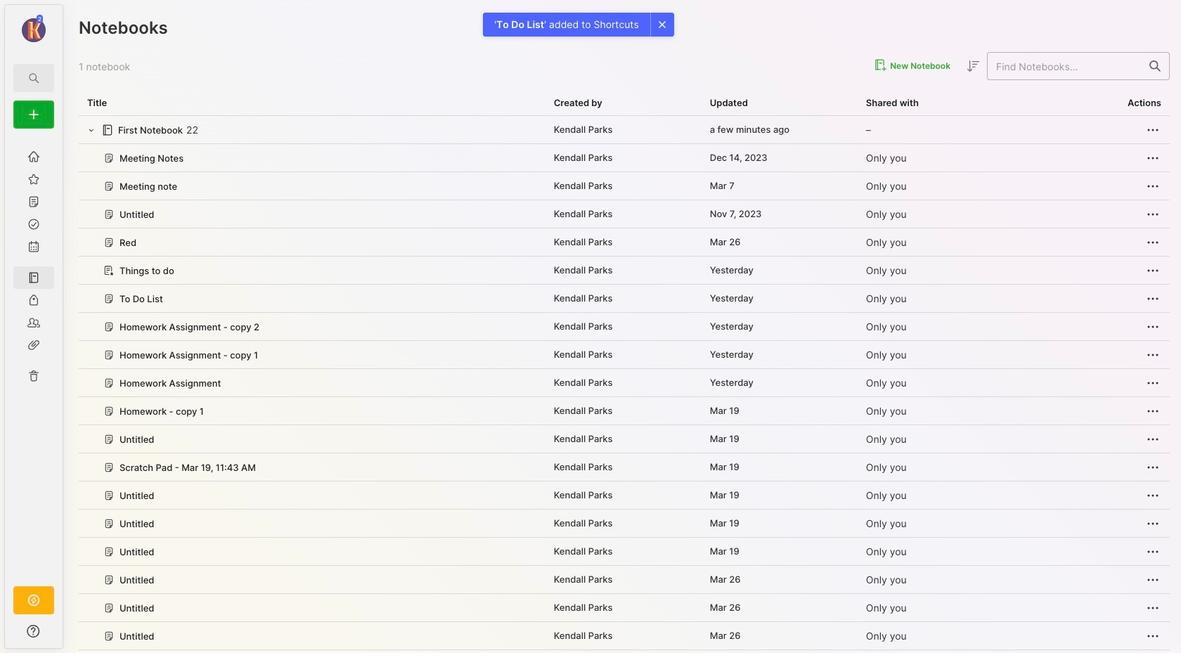 Task type: describe. For each thing, give the bounding box(es) containing it.
10 more actions image from the top
[[1145, 572, 1162, 588]]

12 more actions field from the top
[[1145, 431, 1162, 448]]

4 more actions image from the top
[[1145, 262, 1162, 279]]

8 more actions image from the top
[[1145, 487, 1162, 504]]

Account field
[[5, 13, 63, 44]]

arrow image
[[86, 124, 97, 135]]

1 row from the top
[[79, 116, 1170, 144]]

5 more actions image from the top
[[1145, 318, 1162, 335]]

2 more actions field from the top
[[1145, 149, 1162, 166]]

9 more actions image from the top
[[1145, 515, 1162, 532]]

8 more actions field from the top
[[1145, 318, 1162, 335]]

3 cell from the left
[[858, 651, 1014, 653]]

1 more actions image from the top
[[1145, 150, 1162, 166]]

3 more actions field from the top
[[1145, 178, 1162, 195]]

10 row from the top
[[79, 369, 1170, 397]]

9 row from the top
[[79, 341, 1170, 369]]

main element
[[0, 0, 68, 653]]

3 more actions image from the top
[[1145, 234, 1162, 251]]

11 row from the top
[[79, 397, 1170, 426]]

16 more actions field from the top
[[1145, 543, 1162, 560]]

12 row from the top
[[79, 426, 1170, 454]]

4 row from the top
[[79, 200, 1170, 229]]

WHAT'S NEW field
[[5, 620, 63, 643]]

upgrade image
[[25, 592, 42, 609]]

1 cell from the left
[[546, 651, 702, 653]]

5 more actions image from the top
[[1145, 375, 1162, 391]]

14 more actions field from the top
[[1145, 487, 1162, 504]]

6 more actions image from the top
[[1145, 403, 1162, 420]]

2 row from the top
[[79, 144, 1170, 172]]

10 more actions field from the top
[[1145, 374, 1162, 391]]

home image
[[27, 150, 41, 164]]

1 more actions field from the top
[[1145, 121, 1162, 138]]

7 more actions image from the top
[[1145, 431, 1162, 448]]

14 row from the top
[[79, 482, 1170, 510]]

12 more actions image from the top
[[1145, 628, 1162, 645]]

tree inside main element
[[5, 137, 63, 574]]

17 row from the top
[[79, 566, 1170, 594]]



Task type: locate. For each thing, give the bounding box(es) containing it.
1 more actions image from the top
[[1145, 121, 1162, 138]]

8 row from the top
[[79, 313, 1170, 341]]

16 row from the top
[[79, 538, 1170, 566]]

5 more actions field from the top
[[1145, 234, 1162, 251]]

6 more actions image from the top
[[1145, 459, 1162, 476]]

2 more actions image from the top
[[1145, 206, 1162, 223]]

19 row from the top
[[79, 622, 1170, 651]]

2 cell from the left
[[702, 651, 858, 653]]

6 row from the top
[[79, 257, 1170, 285]]

15 more actions field from the top
[[1145, 515, 1162, 532]]

tree
[[5, 137, 63, 574]]

20 row from the top
[[79, 651, 1170, 653]]

4 cell from the left
[[1014, 651, 1170, 653]]

Sort field
[[965, 58, 982, 75]]

17 more actions field from the top
[[1145, 571, 1162, 588]]

row
[[79, 116, 1170, 144], [79, 144, 1170, 172], [79, 172, 1170, 200], [79, 200, 1170, 229], [79, 229, 1170, 257], [79, 257, 1170, 285], [79, 285, 1170, 313], [79, 313, 1170, 341], [79, 341, 1170, 369], [79, 369, 1170, 397], [79, 397, 1170, 426], [79, 426, 1170, 454], [79, 454, 1170, 482], [79, 482, 1170, 510], [79, 510, 1170, 538], [79, 538, 1170, 566], [79, 566, 1170, 594], [79, 594, 1170, 622], [79, 622, 1170, 651], [79, 651, 1170, 653]]

7 more actions field from the top
[[1145, 290, 1162, 307]]

Find Notebooks… text field
[[988, 55, 1141, 78]]

click to expand image
[[62, 627, 72, 644]]

19 more actions field from the top
[[1145, 628, 1162, 645]]

cell
[[546, 651, 702, 653], [702, 651, 858, 653], [858, 651, 1014, 653], [1014, 651, 1170, 653]]

13 more actions field from the top
[[1145, 459, 1162, 476]]

11 more actions image from the top
[[1145, 600, 1162, 617]]

7 more actions image from the top
[[1145, 543, 1162, 560]]

edit search image
[[25, 70, 42, 87]]

sort options image
[[965, 58, 982, 75]]

3 row from the top
[[79, 172, 1170, 200]]

row group
[[79, 116, 1170, 653]]

15 row from the top
[[79, 510, 1170, 538]]

more actions image
[[1145, 121, 1162, 138], [1145, 178, 1162, 195], [1145, 290, 1162, 307], [1145, 346, 1162, 363], [1145, 375, 1162, 391], [1145, 403, 1162, 420], [1145, 431, 1162, 448], [1145, 487, 1162, 504], [1145, 515, 1162, 532], [1145, 572, 1162, 588], [1145, 600, 1162, 617], [1145, 628, 1162, 645]]

9 more actions field from the top
[[1145, 346, 1162, 363]]

3 more actions image from the top
[[1145, 290, 1162, 307]]

4 more actions field from the top
[[1145, 206, 1162, 223]]

7 row from the top
[[79, 285, 1170, 313]]

More actions field
[[1145, 121, 1162, 138], [1145, 149, 1162, 166], [1145, 178, 1162, 195], [1145, 206, 1162, 223], [1145, 234, 1162, 251], [1145, 262, 1162, 279], [1145, 290, 1162, 307], [1145, 318, 1162, 335], [1145, 346, 1162, 363], [1145, 374, 1162, 391], [1145, 403, 1162, 420], [1145, 431, 1162, 448], [1145, 459, 1162, 476], [1145, 487, 1162, 504], [1145, 515, 1162, 532], [1145, 543, 1162, 560], [1145, 571, 1162, 588], [1145, 600, 1162, 617], [1145, 628, 1162, 645]]

6 more actions field from the top
[[1145, 262, 1162, 279]]

4 more actions image from the top
[[1145, 346, 1162, 363]]

18 row from the top
[[79, 594, 1170, 622]]

11 more actions field from the top
[[1145, 403, 1162, 420]]

more actions image
[[1145, 150, 1162, 166], [1145, 206, 1162, 223], [1145, 234, 1162, 251], [1145, 262, 1162, 279], [1145, 318, 1162, 335], [1145, 459, 1162, 476], [1145, 543, 1162, 560]]

5 row from the top
[[79, 229, 1170, 257]]

18 more actions field from the top
[[1145, 600, 1162, 617]]

13 row from the top
[[79, 454, 1170, 482]]

2 more actions image from the top
[[1145, 178, 1162, 195]]



Task type: vqa. For each thing, say whether or not it's contained in the screenshot.
second More actions image from the top
yes



